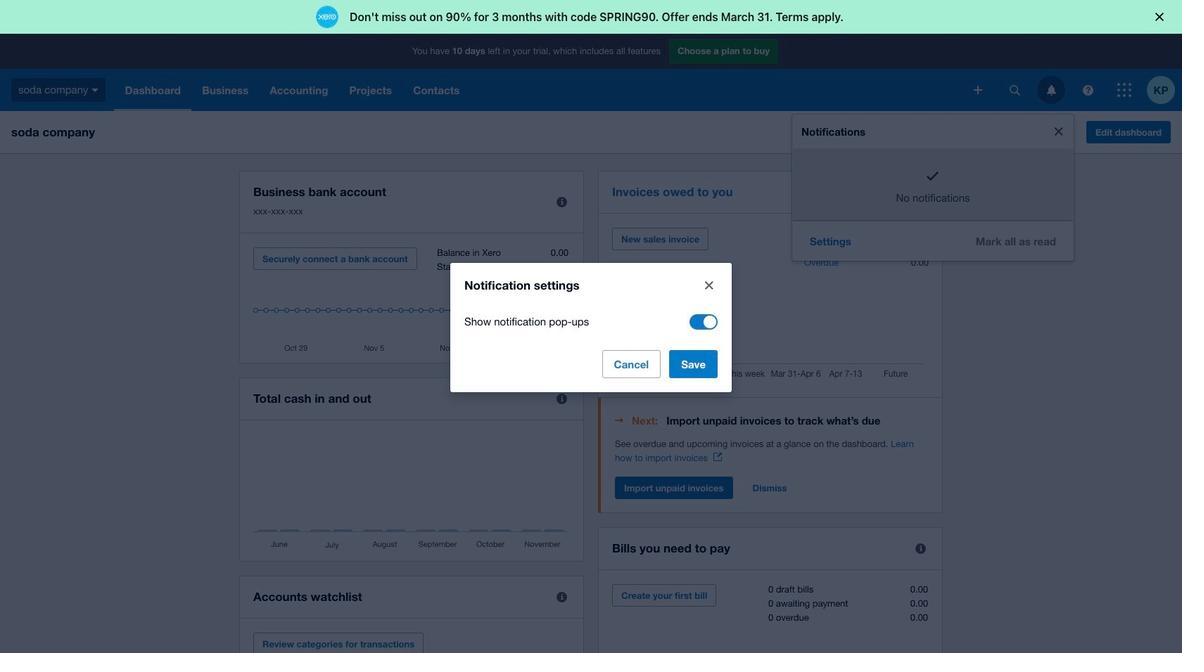Task type: vqa. For each thing, say whether or not it's contained in the screenshot.
top Invite
no



Task type: describe. For each thing, give the bounding box(es) containing it.
1 vertical spatial dialog
[[450, 263, 732, 392]]

2 horizontal spatial svg image
[[1118, 83, 1132, 97]]

empty state of the bills widget with a 'create your first bill' button and an unpopulated column graph. image
[[612, 585, 929, 654]]

0 horizontal spatial svg image
[[92, 89, 99, 92]]

1 horizontal spatial svg image
[[1083, 85, 1094, 95]]

empty state widget for the total cash in and out feature, displaying a column graph summarising bank transaction data as total money in versus total money out across all connected bank accounts, enabling a visual comparison of the two amounts. image
[[253, 435, 570, 551]]

0 horizontal spatial svg image
[[974, 86, 983, 94]]



Task type: locate. For each thing, give the bounding box(es) containing it.
heading
[[615, 412, 929, 429]]

opens in a new tab image
[[714, 453, 722, 462]]

svg image
[[1010, 85, 1020, 95], [1047, 85, 1056, 95], [974, 86, 983, 94]]

dialog
[[0, 0, 1183, 34], [450, 263, 732, 392]]

panel body document
[[615, 438, 929, 466], [615, 438, 929, 466]]

banner
[[0, 0, 1183, 654]]

1 horizontal spatial svg image
[[1010, 85, 1020, 95]]

empty state bank feed widget with a tooltip explaining the feature. includes a 'securely connect a bank account' button and a data-less flat line graph marking four weekly dates, indicating future account balance tracking. image
[[253, 248, 570, 353]]

svg image
[[1118, 83, 1132, 97], [1083, 85, 1094, 95], [92, 89, 99, 92]]

0 vertical spatial dialog
[[0, 0, 1183, 34]]

group
[[793, 115, 1074, 261]]

2 horizontal spatial svg image
[[1047, 85, 1056, 95]]



